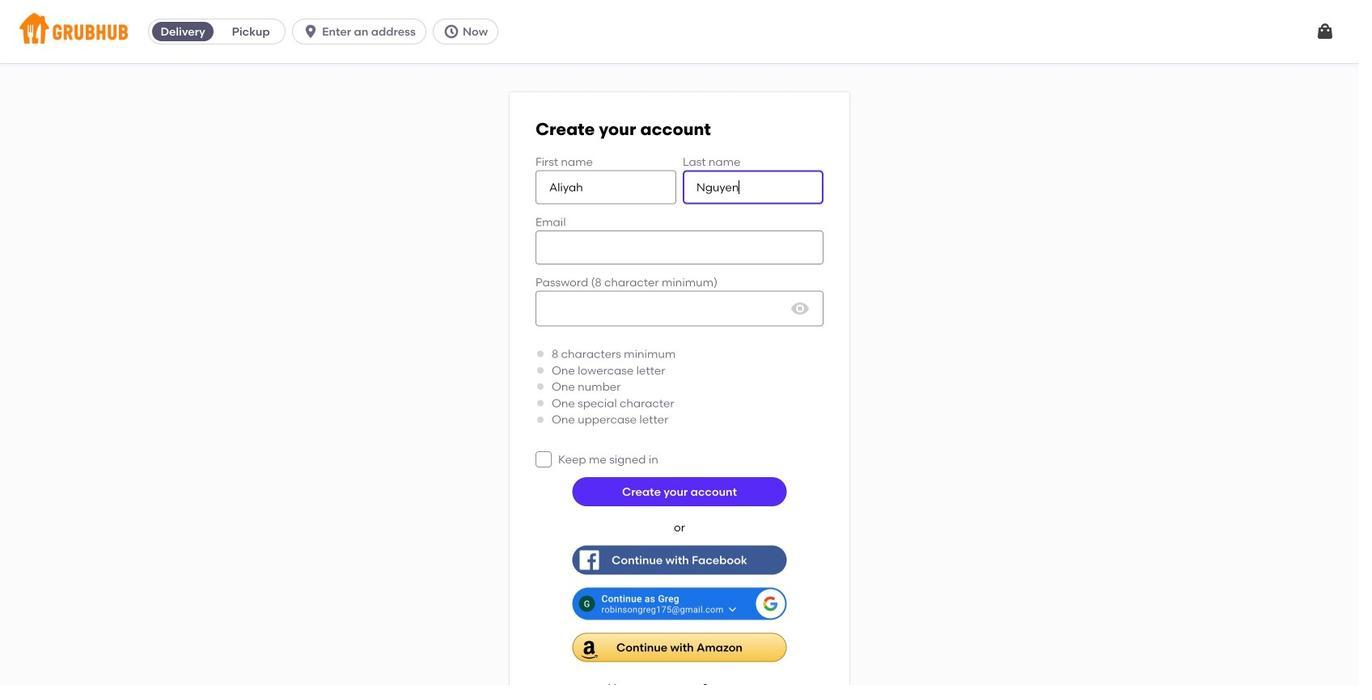 Task type: locate. For each thing, give the bounding box(es) containing it.
None email field
[[536, 231, 824, 265]]

main navigation navigation
[[0, 0, 1360, 63]]

None text field
[[536, 170, 677, 204], [683, 170, 824, 204], [536, 170, 677, 204], [683, 170, 824, 204]]

svg image
[[1316, 22, 1335, 41], [303, 23, 319, 40], [443, 23, 460, 40], [791, 299, 810, 318]]

None password field
[[536, 291, 824, 327]]



Task type: vqa. For each thing, say whether or not it's contained in the screenshot.
top 'Bulk'
no



